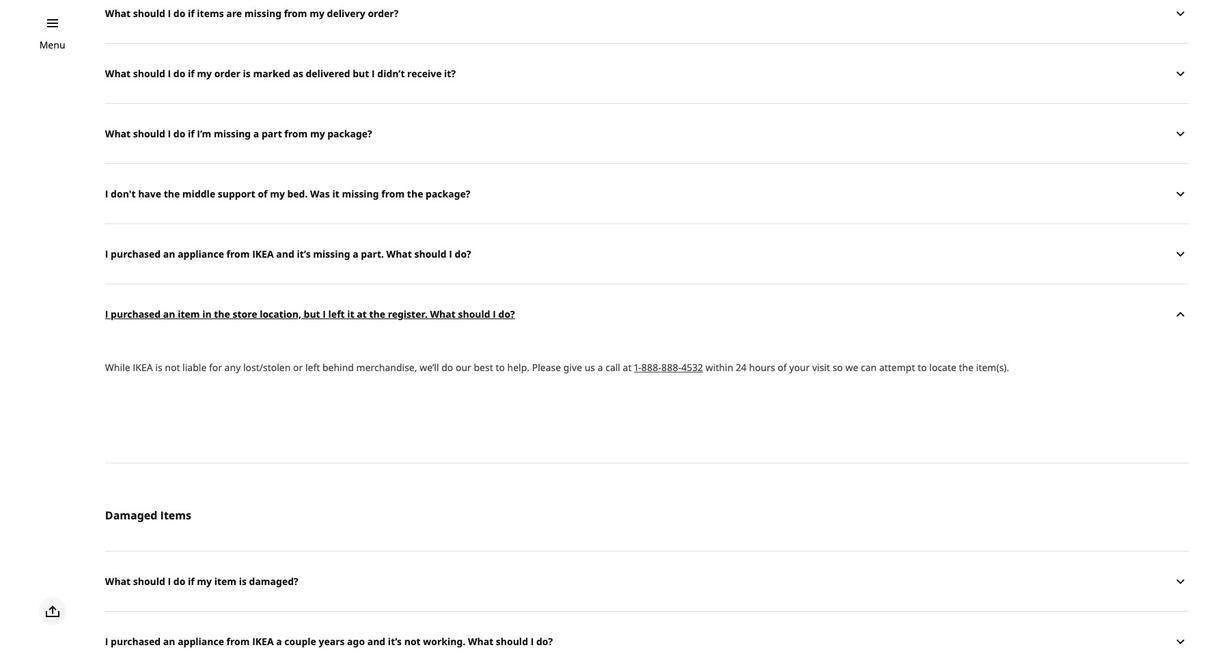 Task type: vqa. For each thing, say whether or not it's contained in the screenshot.
1st New
no



Task type: locate. For each thing, give the bounding box(es) containing it.
order
[[214, 67, 241, 80]]

what should i do if my item is damaged?
[[105, 575, 299, 588]]

1 vertical spatial package?
[[426, 187, 471, 200]]

it up 'behind'
[[347, 307, 355, 320]]

of right support
[[258, 187, 268, 200]]

0 vertical spatial of
[[258, 187, 268, 200]]

2 vertical spatial is
[[239, 575, 247, 588]]

0 horizontal spatial package?
[[328, 127, 372, 140]]

it right the was
[[332, 187, 340, 200]]

missing right are
[[245, 7, 282, 20]]

is left "damaged?"
[[239, 575, 247, 588]]

should inside 'dropdown button'
[[133, 127, 165, 140]]

from up 'part.'
[[382, 187, 405, 200]]

from inside i don't have the middle support of my bed. was it missing from the package? dropdown button
[[382, 187, 405, 200]]

of
[[258, 187, 268, 200], [778, 361, 787, 374]]

ikea left couple on the bottom of the page
[[252, 635, 274, 648]]

1 vertical spatial it
[[347, 307, 355, 320]]

at
[[357, 307, 367, 320], [623, 361, 632, 374]]

delivered
[[306, 67, 350, 80]]

0 horizontal spatial not
[[165, 361, 180, 374]]

or
[[293, 361, 303, 374]]

not left working.
[[404, 635, 421, 648]]

2 to from the left
[[918, 361, 927, 374]]

1 vertical spatial but
[[304, 307, 320, 320]]

4 if from the top
[[188, 575, 195, 588]]

if inside what should i do if items are missing from my delivery order? dropdown button
[[188, 7, 195, 20]]

1 vertical spatial purchased
[[111, 307, 161, 320]]

1 if from the top
[[188, 7, 195, 20]]

it's right ago
[[388, 635, 402, 648]]

1 vertical spatial is
[[155, 361, 162, 374]]

0 vertical spatial item
[[178, 307, 200, 320]]

us
[[585, 361, 595, 374]]

1 appliance from the top
[[178, 247, 224, 260]]

1 to from the left
[[496, 361, 505, 374]]

visit
[[813, 361, 831, 374]]

so
[[833, 361, 843, 374]]

item left "damaged?"
[[214, 575, 237, 588]]

i
[[168, 7, 171, 20], [168, 67, 171, 80], [372, 67, 375, 80], [168, 127, 171, 140], [105, 187, 108, 200], [105, 247, 108, 260], [449, 247, 452, 260], [105, 307, 108, 320], [323, 307, 326, 320], [493, 307, 496, 320], [168, 575, 171, 588], [105, 635, 108, 648], [531, 635, 534, 648]]

item(s).
[[977, 361, 1010, 374]]

ikea up location,
[[252, 247, 274, 260]]

item left in
[[178, 307, 200, 320]]

and down i don't have the middle support of my bed. was it missing from the package?
[[276, 247, 294, 260]]

i don't have the middle support of my bed. was it missing from the package? button
[[105, 163, 1189, 224]]

call
[[606, 361, 621, 374]]

i purchased an appliance from ikea and it's missing a part. what should i do?
[[105, 247, 472, 260]]

1 horizontal spatial package?
[[426, 187, 471, 200]]

1-888-888-4532 link
[[634, 361, 703, 374]]

1 vertical spatial at
[[623, 361, 632, 374]]

don't
[[111, 187, 136, 200]]

0 vertical spatial purchased
[[111, 247, 161, 260]]

what should i do if my order is marked as delivered but i didn't receive it? button
[[105, 43, 1189, 103]]

if inside what should i do if my order is marked as delivered but i didn't receive it? dropdown button
[[188, 67, 195, 80]]

is
[[243, 67, 251, 80], [155, 361, 162, 374], [239, 575, 247, 588]]

0 vertical spatial at
[[357, 307, 367, 320]]

my inside what should i do if my order is marked as delivered but i didn't receive it? dropdown button
[[197, 67, 212, 80]]

item
[[178, 307, 200, 320], [214, 575, 237, 588]]

0 horizontal spatial to
[[496, 361, 505, 374]]

missing inside i don't have the middle support of my bed. was it missing from the package? dropdown button
[[342, 187, 379, 200]]

a left part
[[253, 127, 259, 140]]

couple
[[285, 635, 316, 648]]

it's down bed.
[[297, 247, 311, 260]]

package?
[[328, 127, 372, 140], [426, 187, 471, 200]]

0 horizontal spatial it's
[[297, 247, 311, 260]]

was
[[310, 187, 330, 200]]

888- right call
[[642, 361, 662, 374]]

0 vertical spatial but
[[353, 67, 369, 80]]

from left couple on the bottom of the page
[[227, 635, 250, 648]]

2 if from the top
[[188, 67, 195, 80]]

to
[[496, 361, 505, 374], [918, 361, 927, 374]]

missing left 'part.'
[[313, 247, 350, 260]]

within
[[706, 361, 734, 374]]

2 an from the top
[[163, 307, 175, 320]]

as
[[293, 67, 303, 80]]

attempt
[[880, 361, 916, 374]]

1 vertical spatial do?
[[499, 307, 515, 320]]

1 horizontal spatial not
[[404, 635, 421, 648]]

from inside i purchased an appliance from ikea a couple years ago and it's not working. what should i do? dropdown button
[[227, 635, 250, 648]]

do?
[[455, 247, 472, 260], [499, 307, 515, 320], [537, 635, 553, 648]]

not
[[165, 361, 180, 374], [404, 635, 421, 648]]

not left liable at the bottom of the page
[[165, 361, 180, 374]]

do left our
[[442, 361, 453, 374]]

is for order
[[243, 67, 251, 80]]

i purchased an item in the store location, but i left it at the register. what should i do? button
[[105, 284, 1189, 344]]

menu button
[[39, 38, 65, 53]]

1 vertical spatial not
[[404, 635, 421, 648]]

0 vertical spatial is
[[243, 67, 251, 80]]

is left liable at the bottom of the page
[[155, 361, 162, 374]]

888- right 1-
[[662, 361, 682, 374]]

0 vertical spatial and
[[276, 247, 294, 260]]

if for are
[[188, 7, 195, 20]]

i inside dropdown button
[[105, 187, 108, 200]]

0 horizontal spatial of
[[258, 187, 268, 200]]

damaged
[[105, 508, 158, 523]]

should
[[133, 7, 165, 20], [133, 67, 165, 80], [133, 127, 165, 140], [415, 247, 447, 260], [458, 307, 491, 320], [133, 575, 165, 588], [496, 635, 528, 648]]

items
[[160, 508, 191, 523]]

0 vertical spatial left
[[329, 307, 345, 320]]

the
[[164, 187, 180, 200], [407, 187, 423, 200], [214, 307, 230, 320], [369, 307, 386, 320], [959, 361, 974, 374]]

ikea right the while
[[133, 361, 153, 374]]

my
[[310, 7, 325, 20], [197, 67, 212, 80], [310, 127, 325, 140], [270, 187, 285, 200], [197, 575, 212, 588]]

my inside the 'what should i do if my item is damaged?' dropdown button
[[197, 575, 212, 588]]

2 appliance from the top
[[178, 635, 224, 648]]

0 vertical spatial package?
[[328, 127, 372, 140]]

missing right the was
[[342, 187, 379, 200]]

0 vertical spatial do?
[[455, 247, 472, 260]]

an
[[163, 247, 175, 260], [163, 307, 175, 320], [163, 635, 175, 648]]

missing right the i'm
[[214, 127, 251, 140]]

3 an from the top
[[163, 635, 175, 648]]

appliance
[[178, 247, 224, 260], [178, 635, 224, 648]]

purchased
[[111, 247, 161, 260], [111, 307, 161, 320], [111, 635, 161, 648]]

left up 'behind'
[[329, 307, 345, 320]]

1 purchased from the top
[[111, 247, 161, 260]]

1 horizontal spatial do?
[[499, 307, 515, 320]]

ikea for and
[[252, 247, 274, 260]]

1 vertical spatial left
[[305, 361, 320, 374]]

at left 1-
[[623, 361, 632, 374]]

do left order at the top left of the page
[[173, 67, 185, 80]]

merchandise,
[[357, 361, 417, 374]]

1 vertical spatial and
[[368, 635, 386, 648]]

if inside the 'what should i do if my item is damaged?' dropdown button
[[188, 575, 195, 588]]

if for missing
[[188, 127, 195, 140]]

2 purchased from the top
[[111, 307, 161, 320]]

1 888- from the left
[[642, 361, 662, 374]]

ikea
[[252, 247, 274, 260], [133, 361, 153, 374], [252, 635, 274, 648]]

0 vertical spatial an
[[163, 247, 175, 260]]

locate
[[930, 361, 957, 374]]

from left delivery at the left of the page
[[284, 7, 307, 20]]

missing inside what should i do if items are missing from my delivery order? dropdown button
[[245, 7, 282, 20]]

0 horizontal spatial and
[[276, 247, 294, 260]]

rotate 180 image
[[1173, 306, 1189, 322]]

0 horizontal spatial item
[[178, 307, 200, 320]]

if inside what should i do if i'm missing a part from my package? 'dropdown button'
[[188, 127, 195, 140]]

3 if from the top
[[188, 127, 195, 140]]

at left register.
[[357, 307, 367, 320]]

888-
[[642, 361, 662, 374], [662, 361, 682, 374]]

a
[[253, 127, 259, 140], [353, 247, 359, 260], [598, 361, 603, 374], [276, 635, 282, 648]]

from down support
[[227, 247, 250, 260]]

1 horizontal spatial item
[[214, 575, 237, 588]]

1 an from the top
[[163, 247, 175, 260]]

marked
[[253, 67, 290, 80]]

best
[[474, 361, 493, 374]]

damaged?
[[249, 575, 299, 588]]

appliance down what should i do if my item is damaged?
[[178, 635, 224, 648]]

do for my
[[173, 7, 185, 20]]

missing
[[245, 7, 282, 20], [214, 127, 251, 140], [342, 187, 379, 200], [313, 247, 350, 260]]

do? inside the i purchased an item in the store location, but i left it at the register. what should i do? dropdown button
[[499, 307, 515, 320]]

2 vertical spatial an
[[163, 635, 175, 648]]

is right order at the top left of the page
[[243, 67, 251, 80]]

1 vertical spatial of
[[778, 361, 787, 374]]

1 vertical spatial appliance
[[178, 635, 224, 648]]

2 vertical spatial purchased
[[111, 635, 161, 648]]

1 horizontal spatial it
[[347, 307, 355, 320]]

it inside the i purchased an item in the store location, but i left it at the register. what should i do? dropdown button
[[347, 307, 355, 320]]

if left items
[[188, 7, 195, 20]]

do left items
[[173, 7, 185, 20]]

damaged items
[[105, 508, 191, 523]]

1 horizontal spatial left
[[329, 307, 345, 320]]

2 horizontal spatial do?
[[537, 635, 553, 648]]

if down items
[[188, 575, 195, 588]]

left
[[329, 307, 345, 320], [305, 361, 320, 374]]

1 vertical spatial an
[[163, 307, 175, 320]]

0 vertical spatial it's
[[297, 247, 311, 260]]

package? inside 'dropdown button'
[[328, 127, 372, 140]]

for
[[209, 361, 222, 374]]

do inside 'dropdown button'
[[173, 127, 185, 140]]

it's
[[297, 247, 311, 260], [388, 635, 402, 648]]

0 vertical spatial it
[[332, 187, 340, 200]]

are
[[226, 7, 242, 20]]

not inside dropdown button
[[404, 635, 421, 648]]

have
[[138, 187, 161, 200]]

menu
[[39, 38, 65, 51]]

but right location,
[[304, 307, 320, 320]]

appliance down middle
[[178, 247, 224, 260]]

of left your
[[778, 361, 787, 374]]

3 purchased from the top
[[111, 635, 161, 648]]

purchased for i purchased an item in the store location, but i left it at the register. what should i do?
[[111, 307, 161, 320]]

2 vertical spatial ikea
[[252, 635, 274, 648]]

what inside 'dropdown button'
[[105, 127, 131, 140]]

a left couple on the bottom of the page
[[276, 635, 282, 648]]

0 horizontal spatial left
[[305, 361, 320, 374]]

but left didn't
[[353, 67, 369, 80]]

0 horizontal spatial at
[[357, 307, 367, 320]]

part.
[[361, 247, 384, 260]]

register.
[[388, 307, 428, 320]]

1 horizontal spatial to
[[918, 361, 927, 374]]

it
[[332, 187, 340, 200], [347, 307, 355, 320]]

to right best
[[496, 361, 505, 374]]

left right "or" at the bottom of page
[[305, 361, 320, 374]]

0 vertical spatial ikea
[[252, 247, 274, 260]]

0 horizontal spatial do?
[[455, 247, 472, 260]]

1 horizontal spatial but
[[353, 67, 369, 80]]

1 vertical spatial it's
[[388, 635, 402, 648]]

if left order at the top left of the page
[[188, 67, 195, 80]]

0 horizontal spatial it
[[332, 187, 340, 200]]

2 vertical spatial do?
[[537, 635, 553, 648]]

what should i do if items are missing from my delivery order?
[[105, 7, 399, 20]]

please
[[532, 361, 561, 374]]

from inside what should i do if items are missing from my delivery order? dropdown button
[[284, 7, 307, 20]]

appliance for a
[[178, 635, 224, 648]]

1 vertical spatial item
[[214, 575, 237, 588]]

if left the i'm
[[188, 127, 195, 140]]

what
[[105, 7, 131, 20], [105, 67, 131, 80], [105, 127, 131, 140], [387, 247, 412, 260], [430, 307, 456, 320], [105, 575, 131, 588], [468, 635, 494, 648]]

do left the i'm
[[173, 127, 185, 140]]

a left 'part.'
[[353, 247, 359, 260]]

and right ago
[[368, 635, 386, 648]]

but
[[353, 67, 369, 80], [304, 307, 320, 320]]

from right part
[[285, 127, 308, 140]]

0 vertical spatial appliance
[[178, 247, 224, 260]]

to left locate
[[918, 361, 927, 374]]

my inside what should i do if i'm missing a part from my package? 'dropdown button'
[[310, 127, 325, 140]]

my inside i don't have the middle support of my bed. was it missing from the package? dropdown button
[[270, 187, 285, 200]]



Task type: describe. For each thing, give the bounding box(es) containing it.
do for as
[[173, 67, 185, 80]]

support
[[218, 187, 255, 200]]

while ikea is not liable for any lost/stolen or left behind merchandise, we'll do our best to help. please give us a call at 1-888-888-4532 within 24 hours of your visit so we can attempt to locate the item(s).
[[105, 361, 1010, 374]]

purchased for i purchased an appliance from ikea a couple years ago and it's not working. what should i do?
[[111, 635, 161, 648]]

middle
[[182, 187, 215, 200]]

it?
[[444, 67, 456, 80]]

what should i do if i'm missing a part from my package?
[[105, 127, 372, 140]]

give
[[564, 361, 582, 374]]

my inside what should i do if items are missing from my delivery order? dropdown button
[[310, 7, 325, 20]]

do? inside i purchased an appliance from ikea and it's missing a part. what should i do? dropdown button
[[455, 247, 472, 260]]

i purchased an appliance from ikea a couple years ago and it's not working. what should i do?
[[105, 635, 553, 648]]

i'm
[[197, 127, 211, 140]]

0 horizontal spatial but
[[304, 307, 320, 320]]

receive
[[407, 67, 442, 80]]

your
[[790, 361, 810, 374]]

0 vertical spatial not
[[165, 361, 180, 374]]

an for i purchased an appliance from ikea a couple years ago and it's not working. what should i do?
[[163, 635, 175, 648]]

appliance for and
[[178, 247, 224, 260]]

a right us
[[598, 361, 603, 374]]

order?
[[368, 7, 399, 20]]

store
[[233, 307, 257, 320]]

i purchased an appliance from ikea and it's missing a part. what should i do? button
[[105, 224, 1189, 284]]

item inside the 'what should i do if my item is damaged?' dropdown button
[[214, 575, 237, 588]]

ikea for a
[[252, 635, 274, 648]]

liable
[[183, 361, 207, 374]]

location,
[[260, 307, 301, 320]]

hours
[[749, 361, 776, 374]]

if for item
[[188, 575, 195, 588]]

delivery
[[327, 7, 366, 20]]

what should i do if items are missing from my delivery order? button
[[105, 0, 1189, 43]]

1-
[[634, 361, 642, 374]]

1 vertical spatial ikea
[[133, 361, 153, 374]]

any
[[225, 361, 241, 374]]

can
[[861, 361, 877, 374]]

purchased for i purchased an appliance from ikea and it's missing a part. what should i do?
[[111, 247, 161, 260]]

what should i do if i'm missing a part from my package? button
[[105, 103, 1189, 163]]

help.
[[508, 361, 530, 374]]

package? inside dropdown button
[[426, 187, 471, 200]]

while
[[105, 361, 130, 374]]

left inside dropdown button
[[329, 307, 345, 320]]

i don't have the middle support of my bed. was it missing from the package?
[[105, 187, 471, 200]]

items
[[197, 7, 224, 20]]

1 horizontal spatial it's
[[388, 635, 402, 648]]

1 horizontal spatial at
[[623, 361, 632, 374]]

working.
[[423, 635, 466, 648]]

from inside what should i do if i'm missing a part from my package? 'dropdown button'
[[285, 127, 308, 140]]

part
[[262, 127, 282, 140]]

missing inside i purchased an appliance from ikea and it's missing a part. what should i do? dropdown button
[[313, 247, 350, 260]]

bed.
[[287, 187, 308, 200]]

do for from
[[173, 127, 185, 140]]

ago
[[347, 635, 365, 648]]

do? inside i purchased an appliance from ikea a couple years ago and it's not working. what should i do? dropdown button
[[537, 635, 553, 648]]

we'll
[[420, 361, 439, 374]]

do down items
[[173, 575, 185, 588]]

we
[[846, 361, 859, 374]]

from inside i purchased an appliance from ikea and it's missing a part. what should i do? dropdown button
[[227, 247, 250, 260]]

at inside the i purchased an item in the store location, but i left it at the register. what should i do? dropdown button
[[357, 307, 367, 320]]

i purchased an item in the store location, but i left it at the register. what should i do?
[[105, 307, 515, 320]]

item inside the i purchased an item in the store location, but i left it at the register. what should i do? dropdown button
[[178, 307, 200, 320]]

of inside dropdown button
[[258, 187, 268, 200]]

1 horizontal spatial of
[[778, 361, 787, 374]]

missing inside what should i do if i'm missing a part from my package? 'dropdown button'
[[214, 127, 251, 140]]

it inside i don't have the middle support of my bed. was it missing from the package? dropdown button
[[332, 187, 340, 200]]

2 888- from the left
[[662, 361, 682, 374]]

didn't
[[378, 67, 405, 80]]

our
[[456, 361, 472, 374]]

4532
[[682, 361, 703, 374]]

24
[[736, 361, 747, 374]]

an for i purchased an item in the store location, but i left it at the register. what should i do?
[[163, 307, 175, 320]]

if for order
[[188, 67, 195, 80]]

what should i do if my order is marked as delivered but i didn't receive it?
[[105, 67, 456, 80]]

behind
[[323, 361, 354, 374]]

an for i purchased an appliance from ikea and it's missing a part. what should i do?
[[163, 247, 175, 260]]

i inside 'dropdown button'
[[168, 127, 171, 140]]

in
[[202, 307, 212, 320]]

years
[[319, 635, 345, 648]]

lost/stolen
[[243, 361, 291, 374]]

what should i do if my item is damaged? button
[[105, 551, 1189, 611]]

a inside 'dropdown button'
[[253, 127, 259, 140]]

is for item
[[239, 575, 247, 588]]

i purchased an appliance from ikea a couple years ago and it's not working. what should i do? button
[[105, 611, 1189, 652]]

1 horizontal spatial and
[[368, 635, 386, 648]]



